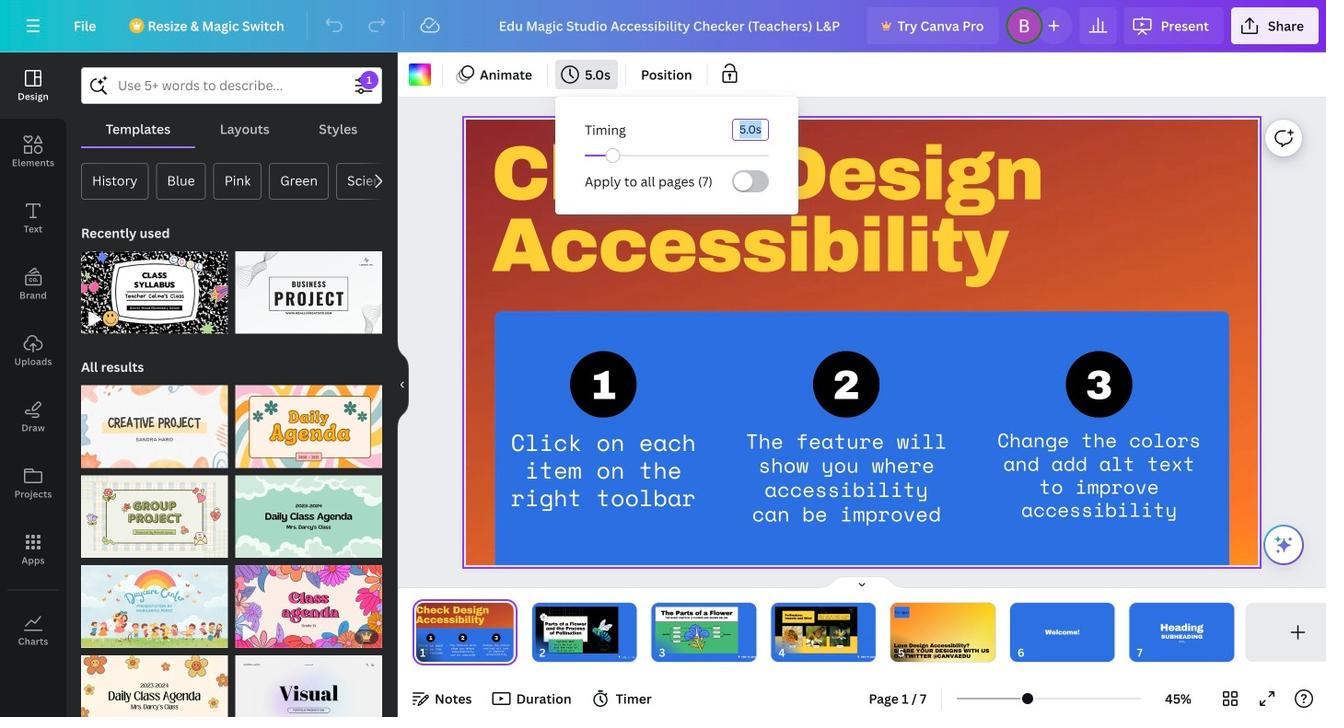 Task type: locate. For each thing, give the bounding box(es) containing it.
-- text field
[[733, 120, 768, 140]]

gradient minimal portfolio proposal presentation group
[[235, 645, 382, 718]]

side panel tab list
[[0, 53, 66, 664]]

canva assistant image
[[1273, 534, 1296, 557]]

hide pages image
[[818, 576, 907, 591]]

hide image
[[397, 341, 409, 429]]

grey minimalist business project presentation group
[[235, 240, 382, 334]]

blue green colorful daycare center presentation group
[[81, 555, 228, 649]]

colorful floral illustrative class agenda presentation group
[[235, 555, 382, 649]]

orange groovy retro daily agenda presentation group
[[235, 375, 382, 468]]

colorful scrapbook nostalgia class syllabus blank education presentation group
[[81, 240, 228, 334]]

Zoom button
[[1149, 685, 1209, 714]]



Task type: vqa. For each thing, say whether or not it's contained in the screenshot.
Zoom button at bottom right
yes



Task type: describe. For each thing, give the bounding box(es) containing it.
orange and yellow retro flower power daily class agenda template group
[[81, 645, 228, 718]]

main menu bar
[[0, 0, 1327, 53]]

page 1 image
[[413, 604, 518, 663]]

no colour image
[[409, 64, 431, 86]]

colorful watercolor creative project presentation group
[[81, 375, 228, 468]]

green colorful cute aesthetic group project presentation group
[[81, 465, 228, 559]]

Page title text field
[[434, 644, 441, 663]]

multicolor clouds daily class agenda template group
[[235, 465, 382, 559]]

Use 5+ words to describe... search field
[[118, 68, 346, 103]]

Design title text field
[[484, 7, 860, 44]]



